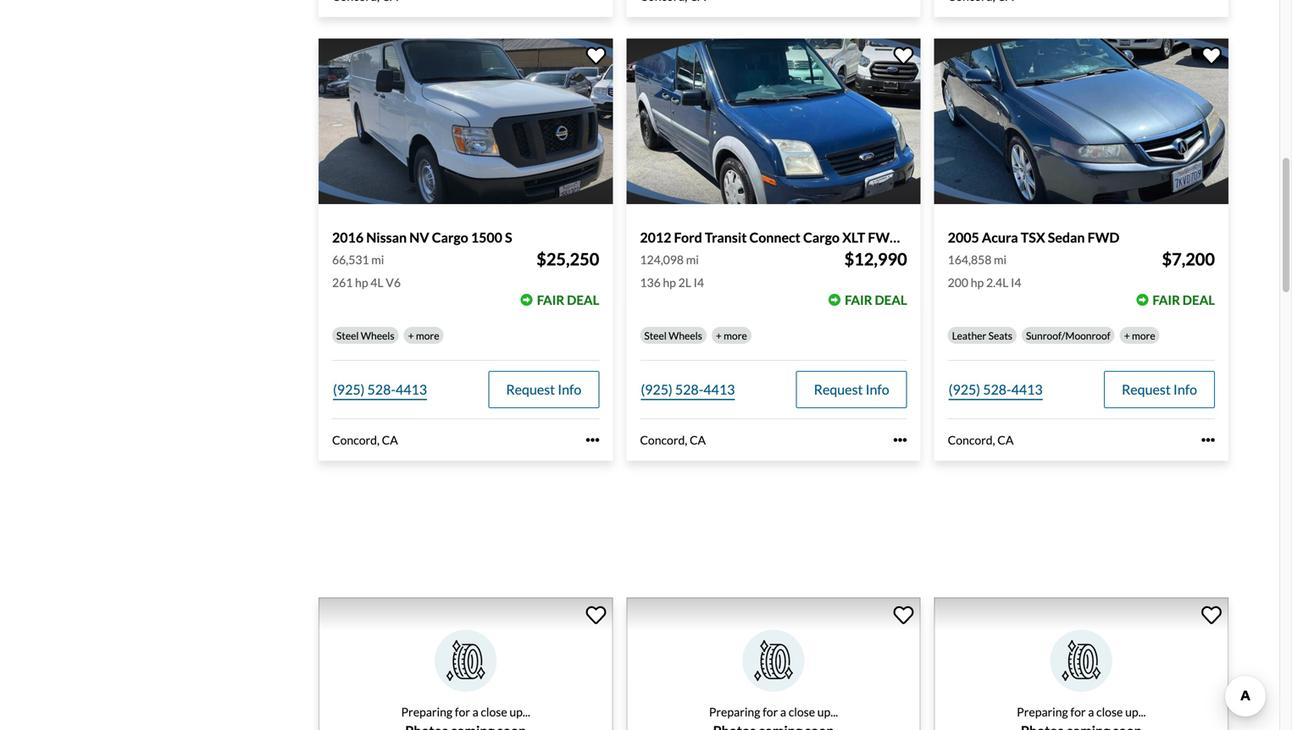 Task type: vqa. For each thing, say whether or not it's contained in the screenshot.
the bottom offers
no



Task type: describe. For each thing, give the bounding box(es) containing it.
124,098
[[640, 253, 684, 267]]

$25,250
[[537, 249, 599, 270]]

3 + more from the left
[[1124, 330, 1155, 342]]

(925) 528-4413 button for $25,250
[[333, 371, 427, 409]]

(925) 528-4413 button for $12,990
[[641, 371, 735, 409]]

261
[[332, 275, 353, 290]]

mi for $7,200
[[994, 253, 1007, 267]]

sedan
[[1048, 229, 1085, 246]]

$7,200
[[1162, 249, 1215, 270]]

request info button for $12,990
[[796, 371, 907, 409]]

wheels for $25,250
[[361, 330, 394, 342]]

more for $25,250
[[416, 330, 439, 342]]

steel wheels for $25,250
[[336, 330, 394, 342]]

2 cargo from the left
[[803, 229, 840, 246]]

4413 for $7,200
[[1011, 381, 1043, 398]]

mi for $12,990
[[686, 253, 699, 267]]

+ for $25,250
[[408, 330, 414, 342]]

steel for $12,990
[[644, 330, 667, 342]]

acura
[[982, 229, 1018, 246]]

xlt
[[842, 229, 865, 246]]

(925) for $7,200
[[949, 381, 980, 398]]

connect
[[749, 229, 801, 246]]

66,531 mi 261 hp 4l v6
[[332, 253, 401, 290]]

2.4l
[[986, 275, 1009, 290]]

136
[[640, 275, 661, 290]]

rear
[[933, 229, 961, 246]]

164,858 mi 200 hp 2.4l i4
[[948, 253, 1021, 290]]

528- for $12,990
[[675, 381, 704, 398]]

ca for $7,200
[[998, 433, 1014, 447]]

concord, ca for $12,990
[[640, 433, 706, 447]]

2016 nissan nv cargo 1500 s
[[332, 229, 512, 246]]

more for $12,990
[[724, 330, 747, 342]]

leather seats
[[952, 330, 1013, 342]]

200
[[948, 275, 969, 290]]

transit
[[705, 229, 747, 246]]

info for $12,990
[[866, 381, 889, 398]]

2005 acura tsx sedan fwd
[[948, 229, 1120, 246]]

2012
[[640, 229, 671, 246]]

(925) for $25,250
[[333, 381, 365, 398]]

3 more from the left
[[1132, 330, 1155, 342]]

+ more for $25,250
[[408, 330, 439, 342]]

66,531
[[332, 253, 369, 267]]

deal for $12,990
[[875, 292, 907, 308]]

4l
[[371, 275, 383, 290]]

528- for $25,250
[[367, 381, 396, 398]]

2016
[[332, 229, 364, 246]]

leather
[[952, 330, 987, 342]]

request for $12,990
[[814, 381, 863, 398]]

seats
[[988, 330, 1013, 342]]

(925) for $12,990
[[641, 381, 673, 398]]

1500
[[471, 229, 502, 246]]

(925) 528-4413 for $7,200
[[949, 381, 1043, 398]]

i4 for $7,200
[[1011, 275, 1021, 290]]

fair for $25,250
[[537, 292, 565, 308]]

124,098 mi 136 hp 2l i4
[[640, 253, 704, 290]]

ca for $12,990
[[690, 433, 706, 447]]

2012 ford transit connect cargo xlt fwd with rear glass image
[[626, 39, 921, 204]]

2012 ford transit connect cargo xlt fwd with rear glass
[[640, 229, 996, 246]]

2 save image from the left
[[894, 606, 914, 625]]

hp for $12,990
[[663, 275, 676, 290]]

concord, for $25,250
[[332, 433, 380, 447]]

request info button for $7,200
[[1104, 371, 1215, 409]]

hp for $7,200
[[971, 275, 984, 290]]



Task type: locate. For each thing, give the bounding box(es) containing it.
1 horizontal spatial + more
[[716, 330, 747, 342]]

0 horizontal spatial mi
[[371, 253, 384, 267]]

528- for $7,200
[[983, 381, 1011, 398]]

steel wheels down 4l on the top left of page
[[336, 330, 394, 342]]

0 horizontal spatial (925)
[[333, 381, 365, 398]]

save image
[[586, 606, 606, 625], [894, 606, 914, 625], [1202, 606, 1222, 625]]

3 save image from the left
[[1202, 606, 1222, 625]]

hp for $25,250
[[355, 275, 368, 290]]

2016 nissan nv cargo 1500 s image
[[319, 39, 613, 204]]

3 (925) 528-4413 button from the left
[[949, 371, 1043, 409]]

2 info from the left
[[866, 381, 889, 398]]

1 horizontal spatial (925) 528-4413 button
[[641, 371, 735, 409]]

2 ca from the left
[[690, 433, 706, 447]]

i4
[[694, 275, 704, 290], [1011, 275, 1021, 290]]

deal for $7,200
[[1183, 292, 1215, 308]]

nv
[[409, 229, 429, 246]]

2 deal from the left
[[875, 292, 907, 308]]

2 horizontal spatial info
[[1173, 381, 1197, 398]]

0 horizontal spatial concord,
[[332, 433, 380, 447]]

wheels down 4l on the top left of page
[[361, 330, 394, 342]]

3 528- from the left
[[983, 381, 1011, 398]]

0 horizontal spatial fair deal
[[537, 292, 599, 308]]

wheels down 2l at the top of the page
[[669, 330, 702, 342]]

concord, ca for $7,200
[[948, 433, 1014, 447]]

2 horizontal spatial hp
[[971, 275, 984, 290]]

fair deal
[[537, 292, 599, 308], [845, 292, 907, 308], [1153, 292, 1215, 308]]

+
[[408, 330, 414, 342], [716, 330, 722, 342], [1124, 330, 1130, 342]]

2 (925) from the left
[[641, 381, 673, 398]]

2 horizontal spatial more
[[1132, 330, 1155, 342]]

2 horizontal spatial 528-
[[983, 381, 1011, 398]]

2 + from the left
[[716, 330, 722, 342]]

i4 inside 124,098 mi 136 hp 2l i4
[[694, 275, 704, 290]]

steel down 261
[[336, 330, 359, 342]]

1 save image from the left
[[586, 47, 606, 65]]

2l
[[678, 275, 691, 290]]

0 horizontal spatial ca
[[382, 433, 398, 447]]

0 horizontal spatial save image
[[586, 606, 606, 625]]

2 horizontal spatial (925) 528-4413 button
[[949, 371, 1043, 409]]

1 horizontal spatial steel wheels
[[644, 330, 702, 342]]

1 fair deal from the left
[[537, 292, 599, 308]]

3 (925) 528-4413 from the left
[[949, 381, 1043, 398]]

2 more from the left
[[724, 330, 747, 342]]

request info
[[506, 381, 582, 398], [814, 381, 889, 398], [1122, 381, 1197, 398]]

fair down $12,990
[[845, 292, 872, 308]]

info
[[558, 381, 582, 398], [866, 381, 889, 398], [1173, 381, 1197, 398]]

request for $7,200
[[1122, 381, 1171, 398]]

wheels
[[361, 330, 394, 342], [669, 330, 702, 342]]

2 steel from the left
[[644, 330, 667, 342]]

2 528- from the left
[[675, 381, 704, 398]]

2 horizontal spatial ca
[[998, 433, 1014, 447]]

request info button for $25,250
[[488, 371, 599, 409]]

0 horizontal spatial deal
[[567, 292, 599, 308]]

deal
[[567, 292, 599, 308], [875, 292, 907, 308], [1183, 292, 1215, 308]]

2 fwd from the left
[[1088, 229, 1120, 246]]

1 fwd from the left
[[868, 229, 900, 246]]

cargo left xlt
[[803, 229, 840, 246]]

0 horizontal spatial wheels
[[361, 330, 394, 342]]

more
[[416, 330, 439, 342], [724, 330, 747, 342], [1132, 330, 1155, 342]]

deal down $7,200 on the top right of page
[[1183, 292, 1215, 308]]

2 4413 from the left
[[704, 381, 735, 398]]

0 horizontal spatial hp
[[355, 275, 368, 290]]

0 horizontal spatial request info
[[506, 381, 582, 398]]

v6
[[386, 275, 401, 290]]

1 horizontal spatial i4
[[1011, 275, 1021, 290]]

1 hp from the left
[[355, 275, 368, 290]]

1 steel from the left
[[336, 330, 359, 342]]

1 horizontal spatial fwd
[[1088, 229, 1120, 246]]

0 horizontal spatial 4413
[[396, 381, 427, 398]]

3 ca from the left
[[998, 433, 1014, 447]]

steel wheels for $12,990
[[644, 330, 702, 342]]

cargo right nv
[[432, 229, 468, 246]]

3 save image from the left
[[1202, 47, 1222, 65]]

1 more from the left
[[416, 330, 439, 342]]

3 request info button from the left
[[1104, 371, 1215, 409]]

2 horizontal spatial save image
[[1202, 606, 1222, 625]]

1 steel wheels from the left
[[336, 330, 394, 342]]

(925) 528-4413 for $12,990
[[641, 381, 735, 398]]

2 fair deal from the left
[[845, 292, 907, 308]]

1 request from the left
[[506, 381, 555, 398]]

hp
[[355, 275, 368, 290], [663, 275, 676, 290], [971, 275, 984, 290]]

164,858
[[948, 253, 992, 267]]

fair deal down $12,990
[[845, 292, 907, 308]]

2 i4 from the left
[[1011, 275, 1021, 290]]

1 horizontal spatial 4413
[[704, 381, 735, 398]]

1 horizontal spatial (925) 528-4413
[[641, 381, 735, 398]]

2 horizontal spatial (925) 528-4413
[[949, 381, 1043, 398]]

2 fair from the left
[[845, 292, 872, 308]]

2 mi from the left
[[686, 253, 699, 267]]

0 horizontal spatial save image
[[586, 47, 606, 65]]

info for $25,250
[[558, 381, 582, 398]]

1 ca from the left
[[382, 433, 398, 447]]

ca for $25,250
[[382, 433, 398, 447]]

steel down 136
[[644, 330, 667, 342]]

1 horizontal spatial ca
[[690, 433, 706, 447]]

1 save image from the left
[[586, 606, 606, 625]]

hp inside 66,531 mi 261 hp 4l v6
[[355, 275, 368, 290]]

1 (925) from the left
[[333, 381, 365, 398]]

fair down $7,200 on the top right of page
[[1153, 292, 1180, 308]]

1 request info from the left
[[506, 381, 582, 398]]

(925) 528-4413
[[333, 381, 427, 398], [641, 381, 735, 398], [949, 381, 1043, 398]]

steel wheels down 2l at the top of the page
[[644, 330, 702, 342]]

steel wheels
[[336, 330, 394, 342], [644, 330, 702, 342]]

1 (925) 528-4413 button from the left
[[333, 371, 427, 409]]

1 horizontal spatial fair
[[845, 292, 872, 308]]

3 fair from the left
[[1153, 292, 1180, 308]]

1 info from the left
[[558, 381, 582, 398]]

i4 right 2l at the top of the page
[[694, 275, 704, 290]]

request info for $7,200
[[1122, 381, 1197, 398]]

0 horizontal spatial more
[[416, 330, 439, 342]]

3 (925) from the left
[[949, 381, 980, 398]]

mi
[[371, 253, 384, 267], [686, 253, 699, 267], [994, 253, 1007, 267]]

0 horizontal spatial request
[[506, 381, 555, 398]]

fair for $12,990
[[845, 292, 872, 308]]

1 fair from the left
[[537, 292, 565, 308]]

1 i4 from the left
[[694, 275, 704, 290]]

fwd right sedan
[[1088, 229, 1120, 246]]

1 horizontal spatial cargo
[[803, 229, 840, 246]]

2 horizontal spatial request info button
[[1104, 371, 1215, 409]]

1 request info button from the left
[[488, 371, 599, 409]]

1 horizontal spatial concord,
[[640, 433, 687, 447]]

fair for $7,200
[[1153, 292, 1180, 308]]

2 hp from the left
[[663, 275, 676, 290]]

glass
[[964, 229, 996, 246]]

0 horizontal spatial steel wheels
[[336, 330, 394, 342]]

2 (925) 528-4413 from the left
[[641, 381, 735, 398]]

concord, for $7,200
[[948, 433, 995, 447]]

1 horizontal spatial concord, ca
[[640, 433, 706, 447]]

0 horizontal spatial (925) 528-4413
[[333, 381, 427, 398]]

2 + more from the left
[[716, 330, 747, 342]]

1 concord, from the left
[[332, 433, 380, 447]]

3 request from the left
[[1122, 381, 1171, 398]]

i4 for $12,990
[[694, 275, 704, 290]]

mi inside 124,098 mi 136 hp 2l i4
[[686, 253, 699, 267]]

2 horizontal spatial request
[[1122, 381, 1171, 398]]

1 horizontal spatial wheels
[[669, 330, 702, 342]]

0 horizontal spatial (925) 528-4413 button
[[333, 371, 427, 409]]

fair deal for $25,250
[[537, 292, 599, 308]]

1 horizontal spatial deal
[[875, 292, 907, 308]]

mi down acura
[[994, 253, 1007, 267]]

1 (925) 528-4413 from the left
[[333, 381, 427, 398]]

hp right 200
[[971, 275, 984, 290]]

1 horizontal spatial info
[[866, 381, 889, 398]]

1 horizontal spatial request info
[[814, 381, 889, 398]]

(925) 528-4413 button
[[333, 371, 427, 409], [641, 371, 735, 409], [949, 371, 1043, 409]]

3 hp from the left
[[971, 275, 984, 290]]

info for $7,200
[[1173, 381, 1197, 398]]

1 deal from the left
[[567, 292, 599, 308]]

+ for $12,990
[[716, 330, 722, 342]]

2 horizontal spatial mi
[[994, 253, 1007, 267]]

2 request from the left
[[814, 381, 863, 398]]

hp inside 164,858 mi 200 hp 2.4l i4
[[971, 275, 984, 290]]

fair deal for $7,200
[[1153, 292, 1215, 308]]

2 request info button from the left
[[796, 371, 907, 409]]

2 save image from the left
[[894, 47, 914, 65]]

2005 acura tsx sedan fwd image
[[934, 39, 1229, 204]]

mi down ford
[[686, 253, 699, 267]]

+ more
[[408, 330, 439, 342], [716, 330, 747, 342], [1124, 330, 1155, 342]]

i4 inside 164,858 mi 200 hp 2.4l i4
[[1011, 275, 1021, 290]]

request info for $25,250
[[506, 381, 582, 398]]

2 horizontal spatial fair
[[1153, 292, 1180, 308]]

1 horizontal spatial request info button
[[796, 371, 907, 409]]

1 horizontal spatial hp
[[663, 275, 676, 290]]

fair deal for $12,990
[[845, 292, 907, 308]]

hp left 4l on the top left of page
[[355, 275, 368, 290]]

1 mi from the left
[[371, 253, 384, 267]]

2 steel wheels from the left
[[644, 330, 702, 342]]

2 (925) 528-4413 button from the left
[[641, 371, 735, 409]]

request info button
[[488, 371, 599, 409], [796, 371, 907, 409], [1104, 371, 1215, 409]]

save image for $12,990
[[894, 47, 914, 65]]

fair deal down $25,250
[[537, 292, 599, 308]]

fwd up $12,990
[[868, 229, 900, 246]]

1 concord, ca from the left
[[332, 433, 398, 447]]

2 request info from the left
[[814, 381, 889, 398]]

2 concord, from the left
[[640, 433, 687, 447]]

4413
[[396, 381, 427, 398], [704, 381, 735, 398], [1011, 381, 1043, 398]]

deal down $25,250
[[567, 292, 599, 308]]

fair
[[537, 292, 565, 308], [845, 292, 872, 308], [1153, 292, 1180, 308]]

0 horizontal spatial i4
[[694, 275, 704, 290]]

s
[[505, 229, 512, 246]]

1 528- from the left
[[367, 381, 396, 398]]

(925) 528-4413 for $25,250
[[333, 381, 427, 398]]

2 concord, ca from the left
[[640, 433, 706, 447]]

1 4413 from the left
[[396, 381, 427, 398]]

request
[[506, 381, 555, 398], [814, 381, 863, 398], [1122, 381, 1171, 398]]

3 request info from the left
[[1122, 381, 1197, 398]]

with
[[903, 229, 930, 246]]

1 horizontal spatial mi
[[686, 253, 699, 267]]

2 horizontal spatial save image
[[1202, 47, 1222, 65]]

2 horizontal spatial + more
[[1124, 330, 1155, 342]]

save image for $7,200
[[1202, 47, 1222, 65]]

0 horizontal spatial cargo
[[432, 229, 468, 246]]

1 wheels from the left
[[361, 330, 394, 342]]

concord,
[[332, 433, 380, 447], [640, 433, 687, 447], [948, 433, 995, 447]]

1 horizontal spatial steel
[[644, 330, 667, 342]]

fwd
[[868, 229, 900, 246], [1088, 229, 1120, 246]]

nissan
[[366, 229, 407, 246]]

2 horizontal spatial (925)
[[949, 381, 980, 398]]

1 + from the left
[[408, 330, 414, 342]]

0 horizontal spatial info
[[558, 381, 582, 398]]

deal for $25,250
[[567, 292, 599, 308]]

3 fair deal from the left
[[1153, 292, 1215, 308]]

sunroof/moonroof
[[1026, 330, 1111, 342]]

save image
[[586, 47, 606, 65], [894, 47, 914, 65], [1202, 47, 1222, 65]]

3 deal from the left
[[1183, 292, 1215, 308]]

528-
[[367, 381, 396, 398], [675, 381, 704, 398], [983, 381, 1011, 398]]

3 info from the left
[[1173, 381, 1197, 398]]

1 horizontal spatial (925)
[[641, 381, 673, 398]]

1 horizontal spatial 528-
[[675, 381, 704, 398]]

ford
[[674, 229, 702, 246]]

mi for $25,250
[[371, 253, 384, 267]]

3 mi from the left
[[994, 253, 1007, 267]]

2 wheels from the left
[[669, 330, 702, 342]]

1 horizontal spatial +
[[716, 330, 722, 342]]

1 horizontal spatial fair deal
[[845, 292, 907, 308]]

3 + from the left
[[1124, 330, 1130, 342]]

4413 for $25,250
[[396, 381, 427, 398]]

3 concord, ca from the left
[[948, 433, 1014, 447]]

2 horizontal spatial concord, ca
[[948, 433, 1014, 447]]

(925)
[[333, 381, 365, 398], [641, 381, 673, 398], [949, 381, 980, 398]]

2 horizontal spatial concord,
[[948, 433, 995, 447]]

request for $25,250
[[506, 381, 555, 398]]

cargo
[[432, 229, 468, 246], [803, 229, 840, 246]]

3 4413 from the left
[[1011, 381, 1043, 398]]

1 horizontal spatial save image
[[894, 47, 914, 65]]

steel for $25,250
[[336, 330, 359, 342]]

tsx
[[1021, 229, 1045, 246]]

hp inside 124,098 mi 136 hp 2l i4
[[663, 275, 676, 290]]

(925) 528-4413 button for $7,200
[[949, 371, 1043, 409]]

deal down $12,990
[[875, 292, 907, 308]]

2 horizontal spatial request info
[[1122, 381, 1197, 398]]

fair down $25,250
[[537, 292, 565, 308]]

3 concord, from the left
[[948, 433, 995, 447]]

request info for $12,990
[[814, 381, 889, 398]]

0 horizontal spatial fair
[[537, 292, 565, 308]]

0 horizontal spatial + more
[[408, 330, 439, 342]]

1 cargo from the left
[[432, 229, 468, 246]]

2 horizontal spatial 4413
[[1011, 381, 1043, 398]]

concord, ca
[[332, 433, 398, 447], [640, 433, 706, 447], [948, 433, 1014, 447]]

wheels for $12,990
[[669, 330, 702, 342]]

2 horizontal spatial deal
[[1183, 292, 1215, 308]]

ca
[[382, 433, 398, 447], [690, 433, 706, 447], [998, 433, 1014, 447]]

1 horizontal spatial more
[[724, 330, 747, 342]]

2 horizontal spatial fair deal
[[1153, 292, 1215, 308]]

1 + more from the left
[[408, 330, 439, 342]]

0 horizontal spatial +
[[408, 330, 414, 342]]

0 horizontal spatial concord, ca
[[332, 433, 398, 447]]

mi inside 164,858 mi 200 hp 2.4l i4
[[994, 253, 1007, 267]]

0 horizontal spatial fwd
[[868, 229, 900, 246]]

2 horizontal spatial +
[[1124, 330, 1130, 342]]

hp left 2l at the top of the page
[[663, 275, 676, 290]]

concord, for $12,990
[[640, 433, 687, 447]]

0 horizontal spatial request info button
[[488, 371, 599, 409]]

0 horizontal spatial 528-
[[367, 381, 396, 398]]

1 horizontal spatial request
[[814, 381, 863, 398]]

mi up 4l on the top left of page
[[371, 253, 384, 267]]

concord, ca for $25,250
[[332, 433, 398, 447]]

$12,990
[[844, 249, 907, 270]]

0 horizontal spatial steel
[[336, 330, 359, 342]]

steel
[[336, 330, 359, 342], [644, 330, 667, 342]]

save image for $25,250
[[586, 47, 606, 65]]

+ more for $12,990
[[716, 330, 747, 342]]

i4 right 2.4l
[[1011, 275, 1021, 290]]

2005
[[948, 229, 979, 246]]

mi inside 66,531 mi 261 hp 4l v6
[[371, 253, 384, 267]]

fair deal down $7,200 on the top right of page
[[1153, 292, 1215, 308]]

1 horizontal spatial save image
[[894, 606, 914, 625]]

4413 for $12,990
[[704, 381, 735, 398]]



